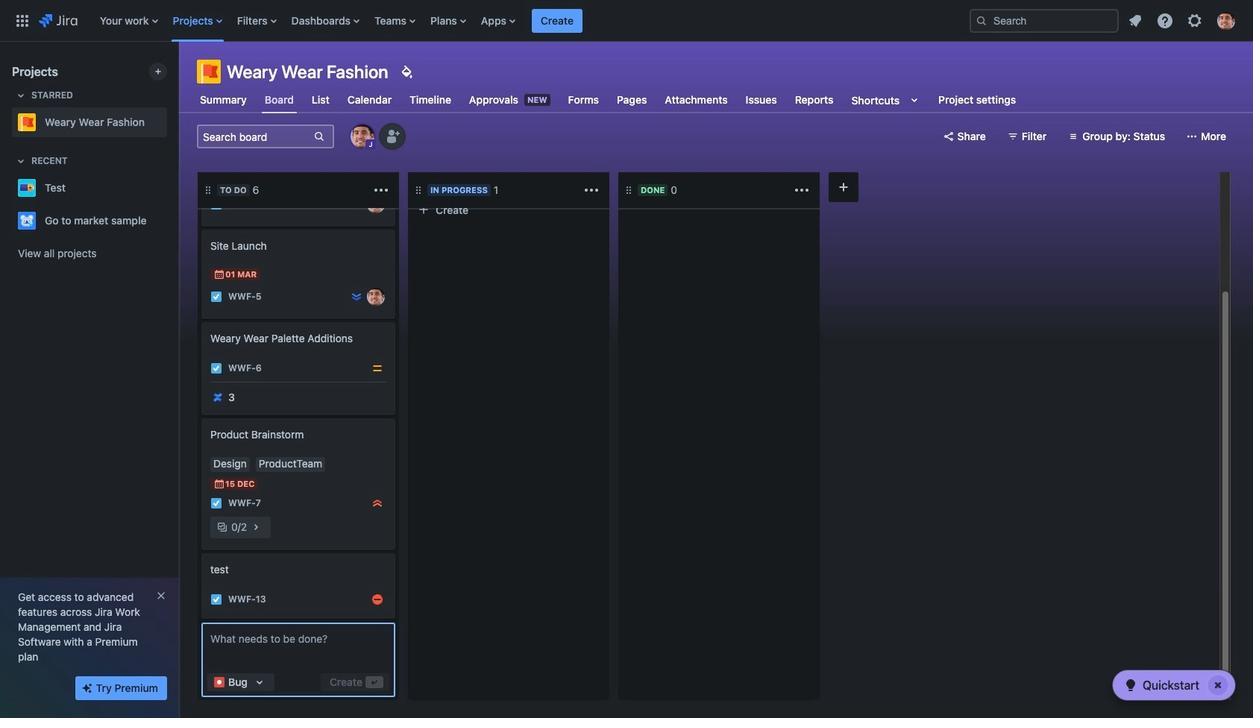 Task type: vqa. For each thing, say whether or not it's contained in the screenshot.
Show subtasks icon
yes



Task type: locate. For each thing, give the bounding box(es) containing it.
jira image
[[39, 12, 77, 29], [39, 12, 77, 29]]

remove from starred image
[[163, 113, 181, 131]]

3 column actions menu image from the left
[[793, 181, 811, 199]]

james peterson image
[[367, 195, 385, 213], [367, 288, 385, 306]]

primary element
[[9, 0, 958, 41]]

0 vertical spatial task image
[[421, 166, 433, 178]]

due date: 29 november 2023 image
[[213, 176, 225, 188]]

collapse recent projects image
[[12, 152, 30, 170]]

1 james peterson image from the top
[[367, 195, 385, 213]]

task image
[[210, 291, 222, 303], [210, 363, 222, 374], [210, 594, 222, 606]]

2 create image from the top
[[192, 408, 210, 426]]

1 vertical spatial james peterson image
[[367, 288, 385, 306]]

set project background image
[[397, 63, 415, 81]]

3 create image from the top
[[192, 543, 210, 561]]

list
[[92, 0, 958, 41], [1122, 7, 1244, 34]]

0 vertical spatial task image
[[210, 291, 222, 303]]

2 vertical spatial create image
[[192, 543, 210, 561]]

3 task image from the top
[[210, 594, 222, 606]]

tab list
[[188, 87, 1028, 113]]

2 james peterson image from the top
[[367, 288, 385, 306]]

0 horizontal spatial column actions menu image
[[372, 181, 390, 199]]

0 vertical spatial highest image
[[351, 198, 363, 210]]

james peterson image for due date: 01 march 2024 icon
[[367, 288, 385, 306]]

task image
[[421, 166, 433, 178], [210, 198, 222, 210], [210, 498, 222, 509]]

sidebar navigation image
[[163, 60, 195, 90]]

1 vertical spatial highest image
[[371, 498, 383, 509]]

What needs to be done? text field
[[207, 629, 389, 668]]

due date: 01 march 2024 image
[[213, 269, 225, 280]]

task image right the close premium upgrade banner image at left bottom
[[210, 594, 222, 606]]

1 task image from the top
[[210, 291, 222, 303]]

highest image
[[351, 198, 363, 210], [371, 498, 383, 509]]

1 create image from the top
[[192, 219, 210, 237]]

None search field
[[970, 9, 1119, 32]]

1 vertical spatial task image
[[210, 363, 222, 374]]

due date: 01 march 2024 image
[[213, 269, 225, 280]]

2 horizontal spatial column actions menu image
[[793, 181, 811, 199]]

add people image
[[383, 128, 401, 145]]

1 vertical spatial create image
[[192, 408, 210, 426]]

check image
[[1122, 677, 1140, 694]]

banner
[[0, 0, 1253, 42]]

task image up confluence icon
[[210, 363, 222, 374]]

2 task image from the top
[[210, 363, 222, 374]]

task image down due date: 01 march 2024 image
[[210, 291, 222, 303]]

0 vertical spatial james peterson image
[[367, 195, 385, 213]]

2 vertical spatial task image
[[210, 594, 222, 606]]

create image
[[192, 219, 210, 237], [192, 408, 210, 426], [192, 543, 210, 561]]

1 horizontal spatial column actions menu image
[[583, 181, 600, 199]]

confluence image
[[212, 392, 224, 404]]

due date: 15 december 2023 image
[[213, 478, 225, 490]]

list item
[[532, 0, 583, 41]]

1 horizontal spatial highest image
[[371, 498, 383, 509]]

0 vertical spatial create image
[[192, 219, 210, 237]]

2 vertical spatial task image
[[210, 498, 222, 509]]

james peterson image right lowest image
[[367, 288, 385, 306]]

column actions menu image
[[372, 181, 390, 199], [583, 181, 600, 199], [793, 181, 811, 199]]

dismiss quickstart image
[[1206, 674, 1230, 697]]

1 vertical spatial task image
[[210, 198, 222, 210]]

james peterson image down add people image
[[367, 195, 385, 213]]



Task type: describe. For each thing, give the bounding box(es) containing it.
0 horizontal spatial list
[[92, 0, 958, 41]]

add to starred image
[[163, 212, 181, 230]]

add to starred image
[[163, 179, 181, 197]]

notifications image
[[1126, 12, 1144, 29]]

medium high image
[[371, 594, 383, 606]]

show subtasks image
[[247, 518, 265, 536]]

lowest image
[[351, 291, 363, 303]]

task image for highest icon
[[421, 166, 433, 178]]

due date: 15 december 2023 image
[[213, 478, 225, 490]]

Search board text field
[[198, 126, 312, 147]]

create column image
[[835, 178, 853, 196]]

1 column actions menu image from the left
[[372, 181, 390, 199]]

task image for create icon
[[210, 363, 222, 374]]

highest image
[[561, 166, 573, 178]]

task image for highest image to the right
[[210, 498, 222, 509]]

appswitcher icon image
[[13, 12, 31, 29]]

create image
[[192, 312, 210, 330]]

medium image
[[371, 363, 383, 374]]

search image
[[976, 15, 988, 26]]

Search field
[[970, 9, 1119, 32]]

2 column actions menu image from the left
[[583, 181, 600, 199]]

task image for 3rd create image
[[210, 594, 222, 606]]

your profile and settings image
[[1217, 12, 1235, 29]]

create project image
[[152, 66, 164, 78]]

0 horizontal spatial highest image
[[351, 198, 363, 210]]

james peterson image for due date: 29 november 2023 icon
[[367, 195, 385, 213]]

collapse starred projects image
[[12, 87, 30, 104]]

close premium upgrade banner image
[[155, 590, 167, 602]]

help image
[[1156, 12, 1174, 29]]

due date: 29 november 2023 image
[[213, 176, 225, 188]]

1 horizontal spatial list
[[1122, 7, 1244, 34]]

settings image
[[1186, 12, 1204, 29]]

confluence image
[[212, 392, 224, 404]]



